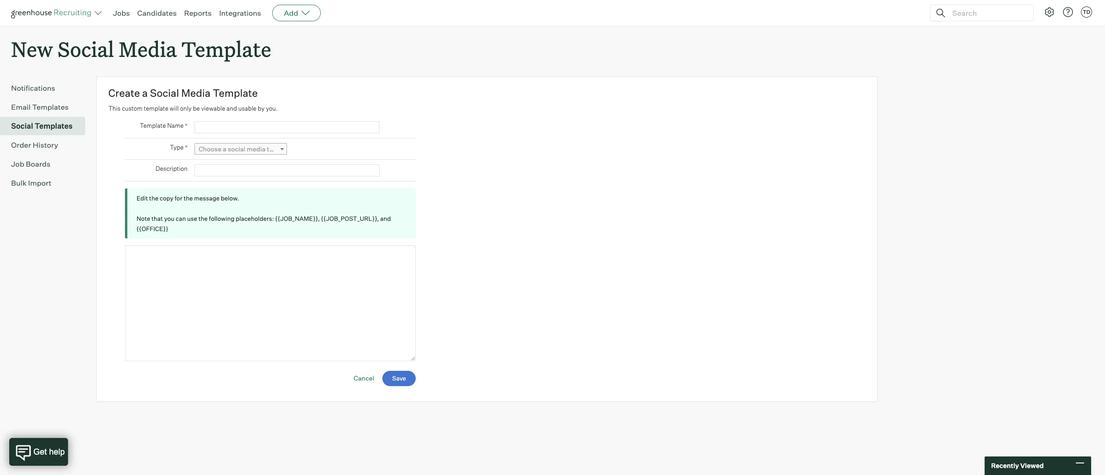 Task type: vqa. For each thing, say whether or not it's contained in the screenshot.
the top Template
yes



Task type: describe. For each thing, give the bounding box(es) containing it.
name
[[167, 122, 184, 129]]

{{job_name}}, {{job_post_url}}, and {{office}}
[[137, 215, 391, 233]]

viewed
[[1021, 462, 1044, 470]]

edit
[[137, 195, 148, 202]]

cancel link
[[354, 374, 375, 382]]

edit the copy for the message below.
[[137, 195, 239, 202]]

td button
[[1080, 5, 1095, 19]]

2 vertical spatial social
[[11, 121, 33, 131]]

social templates link
[[11, 121, 82, 132]]

recently
[[992, 462, 1020, 470]]

bulk import link
[[11, 178, 82, 189]]

configure image
[[1045, 6, 1056, 18]]

job
[[11, 159, 24, 169]]

{{office}}
[[137, 225, 168, 233]]

job boards
[[11, 159, 50, 169]]

that
[[152, 215, 163, 222]]

jobs
[[113, 8, 130, 18]]

order history
[[11, 140, 58, 150]]

import
[[28, 178, 52, 188]]

0 horizontal spatial and
[[227, 105, 237, 112]]

a for create
[[142, 87, 148, 99]]

a for choose
[[223, 145, 227, 153]]

social
[[228, 145, 246, 153]]

td
[[1084, 9, 1091, 15]]

1 horizontal spatial social
[[58, 35, 114, 63]]

{{job_name}},
[[275, 215, 320, 222]]

type *
[[170, 144, 188, 152]]

add button
[[272, 5, 321, 21]]

you
[[164, 215, 175, 222]]

reports
[[184, 8, 212, 18]]

choose a social media type link
[[195, 143, 287, 155]]

template name *
[[140, 122, 188, 130]]

candidates
[[137, 8, 177, 18]]

custom
[[122, 105, 143, 112]]

1 vertical spatial template
[[213, 87, 258, 99]]

placeholders:
[[236, 215, 274, 222]]

greenhouse recruiting image
[[11, 7, 95, 19]]

0 vertical spatial template
[[182, 35, 271, 63]]

you.
[[266, 105, 278, 112]]

templates for email templates
[[32, 102, 69, 112]]

note
[[137, 215, 150, 222]]

Search text field
[[951, 6, 1026, 20]]



Task type: locate. For each thing, give the bounding box(es) containing it.
0 vertical spatial *
[[185, 122, 188, 130]]

message
[[194, 195, 220, 202]]

cancel
[[354, 374, 375, 382]]

1 vertical spatial *
[[185, 144, 188, 152]]

a
[[142, 87, 148, 99], [223, 145, 227, 153]]

notifications
[[11, 83, 55, 93]]

create
[[108, 87, 140, 99]]

2 * from the top
[[185, 144, 188, 152]]

notifications link
[[11, 83, 82, 94]]

job boards link
[[11, 159, 82, 170]]

0 vertical spatial templates
[[32, 102, 69, 112]]

1 vertical spatial social
[[150, 87, 179, 99]]

1 vertical spatial a
[[223, 145, 227, 153]]

social
[[58, 35, 114, 63], [150, 87, 179, 99], [11, 121, 33, 131]]

boards
[[26, 159, 50, 169]]

and
[[227, 105, 237, 112], [381, 215, 391, 222]]

2 vertical spatial template
[[140, 122, 166, 129]]

0 horizontal spatial the
[[149, 195, 159, 202]]

for
[[175, 195, 182, 202]]

templates for social templates
[[35, 121, 73, 131]]

template up usable on the left top of the page
[[213, 87, 258, 99]]

candidates link
[[137, 8, 177, 18]]

the right the for
[[184, 195, 193, 202]]

following
[[209, 215, 235, 222]]

choose a social media type
[[199, 145, 281, 153]]

the right the edit
[[149, 195, 159, 202]]

use
[[187, 215, 197, 222]]

integrations
[[219, 8, 261, 18]]

1 vertical spatial media
[[181, 87, 211, 99]]

template
[[182, 35, 271, 63], [213, 87, 258, 99], [140, 122, 166, 129]]

bulk import
[[11, 178, 52, 188]]

* right name
[[185, 122, 188, 130]]

0 horizontal spatial media
[[119, 35, 177, 63]]

Template Name text field
[[195, 121, 380, 134]]

templates up order history link
[[35, 121, 73, 131]]

templates
[[32, 102, 69, 112], [35, 121, 73, 131]]

only
[[180, 105, 192, 112]]

1 horizontal spatial media
[[181, 87, 211, 99]]

None text field
[[125, 246, 416, 361]]

template
[[144, 105, 169, 112]]

{{job_post_url}},
[[321, 215, 379, 222]]

new social media template
[[11, 35, 271, 63]]

this custom template will only be viewable and usable by you.
[[108, 105, 278, 112]]

will
[[170, 105, 179, 112]]

be
[[193, 105, 200, 112]]

1 horizontal spatial the
[[184, 195, 193, 202]]

email
[[11, 102, 31, 112]]

2 horizontal spatial the
[[199, 215, 208, 222]]

recently viewed
[[992, 462, 1044, 470]]

order
[[11, 140, 31, 150]]

a up template
[[142, 87, 148, 99]]

type
[[267, 145, 281, 153]]

*
[[185, 122, 188, 130], [185, 144, 188, 152]]

0 horizontal spatial a
[[142, 87, 148, 99]]

template down template
[[140, 122, 166, 129]]

1 vertical spatial templates
[[35, 121, 73, 131]]

media down candidates
[[119, 35, 177, 63]]

0 vertical spatial and
[[227, 105, 237, 112]]

the right use
[[199, 215, 208, 222]]

jobs link
[[113, 8, 130, 18]]

below.
[[221, 195, 239, 202]]

media up be
[[181, 87, 211, 99]]

templates up social templates link
[[32, 102, 69, 112]]

type
[[170, 144, 184, 151]]

usable
[[238, 105, 257, 112]]

and right {{job_post_url}},
[[381, 215, 391, 222]]

history
[[33, 140, 58, 150]]

copy
[[160, 195, 173, 202]]

0 vertical spatial a
[[142, 87, 148, 99]]

None submit
[[383, 371, 416, 386]]

0 vertical spatial social
[[58, 35, 114, 63]]

1 vertical spatial and
[[381, 215, 391, 222]]

email templates
[[11, 102, 69, 112]]

1 horizontal spatial and
[[381, 215, 391, 222]]

create a social media template
[[108, 87, 258, 99]]

template down integrations
[[182, 35, 271, 63]]

add
[[284, 8, 298, 18]]

1 horizontal spatial a
[[223, 145, 227, 153]]

this
[[108, 105, 121, 112]]

a left 'social'
[[223, 145, 227, 153]]

can
[[176, 215, 186, 222]]

integrations link
[[219, 8, 261, 18]]

and left usable on the left top of the page
[[227, 105, 237, 112]]

media
[[119, 35, 177, 63], [181, 87, 211, 99]]

the
[[149, 195, 159, 202], [184, 195, 193, 202], [199, 215, 208, 222]]

choose
[[199, 145, 222, 153]]

and inside {{job_name}}, {{job_post_url}}, and {{office}}
[[381, 215, 391, 222]]

bulk
[[11, 178, 27, 188]]

new
[[11, 35, 53, 63]]

by
[[258, 105, 265, 112]]

Description text field
[[195, 165, 380, 177]]

0 horizontal spatial social
[[11, 121, 33, 131]]

social templates
[[11, 121, 73, 131]]

description
[[156, 165, 188, 172]]

0 vertical spatial media
[[119, 35, 177, 63]]

td button
[[1082, 6, 1093, 18]]

reports link
[[184, 8, 212, 18]]

template inside the template name *
[[140, 122, 166, 129]]

viewable
[[201, 105, 225, 112]]

note that you can use the following placeholders:
[[137, 215, 275, 222]]

email templates link
[[11, 102, 82, 113]]

a inside choose a social media type link
[[223, 145, 227, 153]]

* right 'type'
[[185, 144, 188, 152]]

2 horizontal spatial social
[[150, 87, 179, 99]]

1 * from the top
[[185, 122, 188, 130]]

media
[[247, 145, 266, 153]]

order history link
[[11, 140, 82, 151]]



